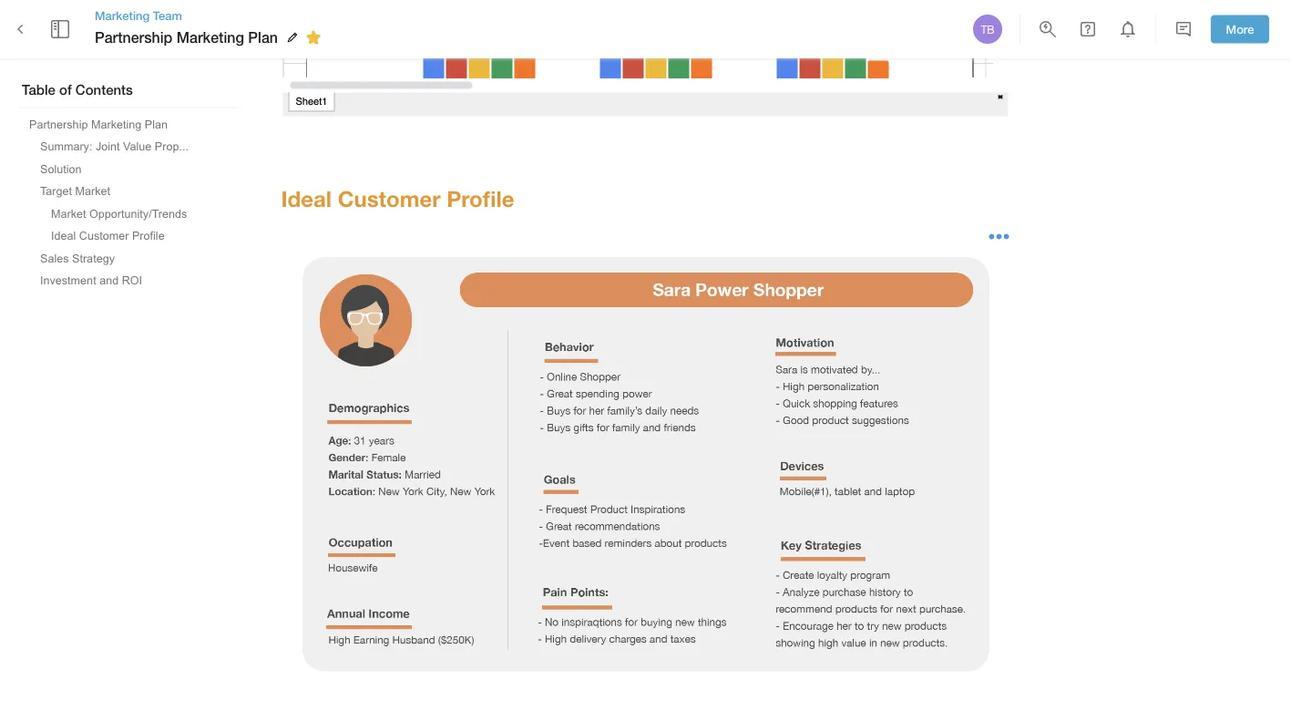 Task type: describe. For each thing, give the bounding box(es) containing it.
1 horizontal spatial profile
[[447, 186, 515, 212]]

plan inside "button"
[[145, 118, 168, 130]]

and
[[99, 274, 119, 287]]

sales strategy button
[[33, 248, 122, 269]]

investment and roi
[[40, 274, 142, 287]]

investment
[[40, 274, 96, 287]]

profile inside button
[[132, 229, 165, 242]]

tb
[[981, 23, 995, 36]]

target market
[[40, 185, 110, 197]]

customer inside button
[[79, 229, 129, 242]]

contents
[[76, 82, 133, 98]]

solution button
[[33, 159, 89, 179]]

value
[[123, 140, 152, 153]]

ideal customer profile inside button
[[51, 229, 165, 242]]

solution
[[40, 162, 82, 175]]

marketing team link
[[95, 7, 327, 24]]

market opportunity/trends button
[[44, 203, 195, 224]]

roi
[[122, 274, 142, 287]]

1 horizontal spatial plan
[[248, 29, 278, 46]]

ideal customer profile button
[[44, 226, 172, 246]]

sales strategy
[[40, 252, 115, 264]]

summary: joint value prop... button
[[33, 136, 196, 157]]

joint
[[96, 140, 120, 153]]

1 vertical spatial market
[[51, 207, 86, 220]]

partnership inside "button"
[[29, 118, 88, 130]]

partnership marketing plan inside "button"
[[29, 118, 168, 130]]

0 vertical spatial market
[[75, 185, 110, 197]]

table
[[22, 82, 55, 98]]



Task type: vqa. For each thing, say whether or not it's contained in the screenshot.
Budget
no



Task type: locate. For each thing, give the bounding box(es) containing it.
partnership marketing plan
[[95, 29, 278, 46], [29, 118, 168, 130]]

marketing
[[95, 8, 150, 22], [177, 29, 244, 46], [91, 118, 142, 130]]

marketing down marketing team link
[[177, 29, 244, 46]]

0 vertical spatial partnership marketing plan
[[95, 29, 278, 46]]

0 vertical spatial plan
[[248, 29, 278, 46]]

0 vertical spatial profile
[[447, 186, 515, 212]]

team
[[153, 8, 182, 22]]

prop...
[[155, 140, 189, 153]]

1 vertical spatial marketing
[[177, 29, 244, 46]]

plan
[[248, 29, 278, 46], [145, 118, 168, 130]]

0 vertical spatial partnership
[[95, 29, 173, 46]]

0 horizontal spatial ideal
[[51, 229, 76, 242]]

summary:
[[40, 140, 92, 153]]

plan up prop...
[[145, 118, 168, 130]]

partnership up summary:
[[29, 118, 88, 130]]

profile
[[447, 186, 515, 212], [132, 229, 165, 242]]

0 vertical spatial ideal
[[281, 186, 332, 212]]

1 horizontal spatial ideal customer profile
[[281, 186, 515, 212]]

more button
[[1212, 15, 1270, 43]]

market
[[75, 185, 110, 197], [51, 207, 86, 220]]

0 vertical spatial customer
[[338, 186, 441, 212]]

0 horizontal spatial plan
[[145, 118, 168, 130]]

market down target market button
[[51, 207, 86, 220]]

partnership
[[95, 29, 173, 46], [29, 118, 88, 130]]

partnership down marketing team
[[95, 29, 173, 46]]

1 vertical spatial customer
[[79, 229, 129, 242]]

tb button
[[971, 12, 1006, 47]]

market opportunity/trends
[[51, 207, 187, 220]]

table of contents
[[22, 82, 133, 98]]

target
[[40, 185, 72, 197]]

2 vertical spatial marketing
[[91, 118, 142, 130]]

1 vertical spatial profile
[[132, 229, 165, 242]]

sales
[[40, 252, 69, 264]]

1 vertical spatial plan
[[145, 118, 168, 130]]

0 horizontal spatial partnership
[[29, 118, 88, 130]]

1 horizontal spatial ideal
[[281, 186, 332, 212]]

0 horizontal spatial customer
[[79, 229, 129, 242]]

marketing left team
[[95, 8, 150, 22]]

partnership marketing plan up joint
[[29, 118, 168, 130]]

1 vertical spatial partnership
[[29, 118, 88, 130]]

1 vertical spatial ideal
[[51, 229, 76, 242]]

1 horizontal spatial customer
[[338, 186, 441, 212]]

plan left remove favorite icon
[[248, 29, 278, 46]]

partnership marketing plan down team
[[95, 29, 278, 46]]

marketing team
[[95, 8, 182, 22]]

0 vertical spatial ideal customer profile
[[281, 186, 515, 212]]

marketing inside "button"
[[91, 118, 142, 130]]

0 vertical spatial marketing
[[95, 8, 150, 22]]

more
[[1227, 22, 1255, 36]]

0 horizontal spatial profile
[[132, 229, 165, 242]]

of
[[59, 82, 72, 98]]

remove favorite image
[[303, 27, 325, 48]]

partnership marketing plan button
[[22, 114, 175, 134]]

1 vertical spatial ideal customer profile
[[51, 229, 165, 242]]

customer
[[338, 186, 441, 212], [79, 229, 129, 242]]

target market button
[[33, 181, 118, 202]]

1 vertical spatial partnership marketing plan
[[29, 118, 168, 130]]

ideal
[[281, 186, 332, 212], [51, 229, 76, 242]]

1 horizontal spatial partnership
[[95, 29, 173, 46]]

marketing up summary: joint value prop...
[[91, 118, 142, 130]]

strategy
[[72, 252, 115, 264]]

market up market opportunity/trends
[[75, 185, 110, 197]]

ideal inside button
[[51, 229, 76, 242]]

ideal customer profile
[[281, 186, 515, 212], [51, 229, 165, 242]]

opportunity/trends
[[89, 207, 187, 220]]

investment and roi button
[[33, 270, 150, 291]]

0 horizontal spatial ideal customer profile
[[51, 229, 165, 242]]

summary: joint value prop...
[[40, 140, 189, 153]]



